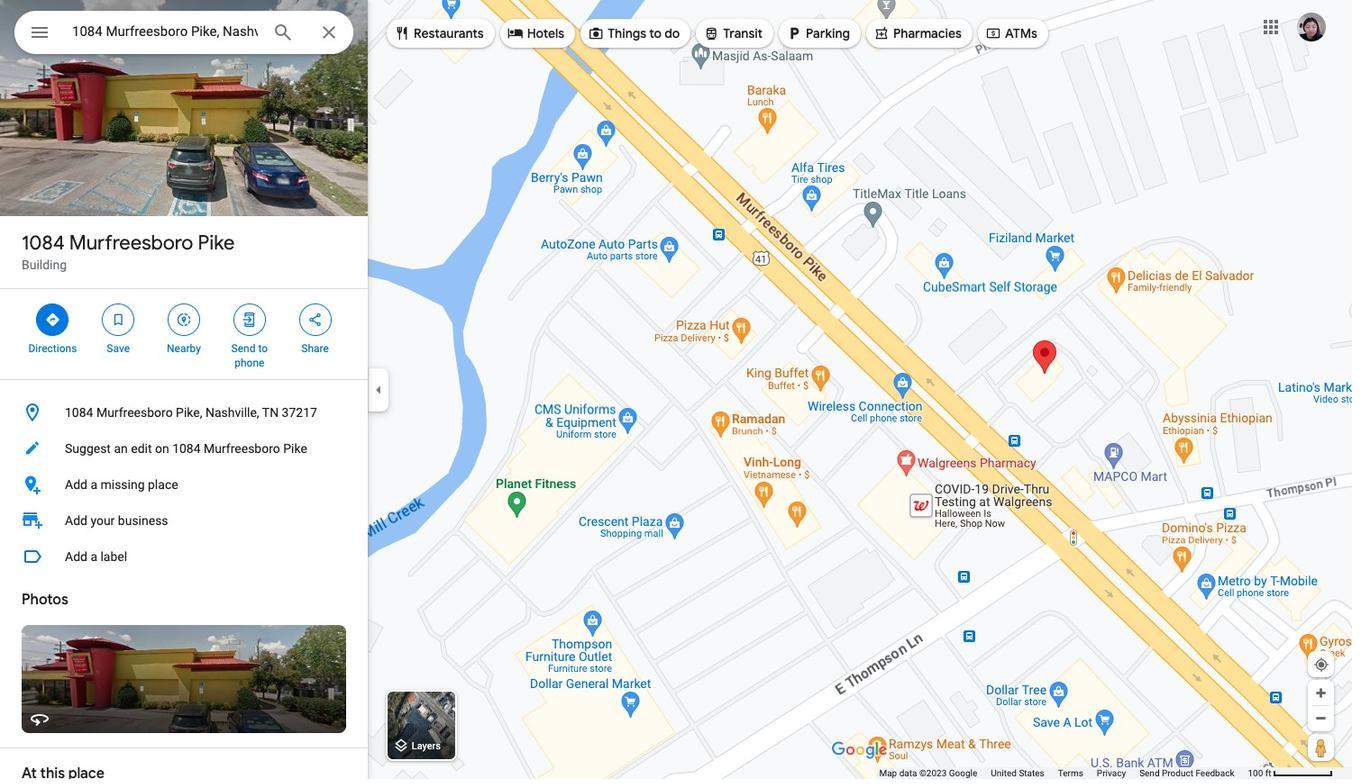 Task type: vqa. For each thing, say whether or not it's contained in the screenshot.
ave to the right
no



Task type: locate. For each thing, give the bounding box(es) containing it.

[[588, 23, 604, 43]]

1084
[[22, 231, 65, 256], [65, 406, 93, 420], [172, 442, 201, 456]]

send left 'product' in the bottom of the page
[[1140, 769, 1160, 779]]

send up phone at the left top
[[231, 343, 256, 355]]

 parking
[[786, 23, 850, 43]]

©2023
[[920, 769, 947, 779]]

pike
[[198, 231, 235, 256], [283, 442, 307, 456]]

1 add from the top
[[65, 478, 87, 492]]

collapse side panel image
[[369, 380, 389, 400]]

on
[[155, 442, 169, 456]]

show your location image
[[1314, 657, 1330, 674]]

1084 right on
[[172, 442, 201, 456]]

google
[[949, 769, 978, 779]]

footer inside google maps element
[[879, 768, 1248, 780]]

murfreesboro down 'nashville,'
[[204, 442, 280, 456]]

missing
[[101, 478, 145, 492]]

send for send product feedback
[[1140, 769, 1160, 779]]

feedback
[[1196, 769, 1235, 779]]

hotels
[[527, 25, 565, 41]]

privacy button
[[1097, 768, 1126, 780]]

2 add from the top
[[65, 514, 87, 528]]

0 vertical spatial murfreesboro
[[69, 231, 193, 256]]

0 vertical spatial add
[[65, 478, 87, 492]]

1084 inside button
[[65, 406, 93, 420]]

send to phone
[[231, 343, 268, 370]]

1 vertical spatial add
[[65, 514, 87, 528]]

restaurants
[[414, 25, 484, 41]]

nashville,
[[205, 406, 259, 420]]

your
[[91, 514, 115, 528]]

a
[[91, 478, 97, 492], [91, 550, 97, 564]]

add your business link
[[0, 503, 368, 539]]

100 ft
[[1248, 769, 1272, 779]]

murfreesboro inside 1084 murfreesboro pike building
[[69, 231, 193, 256]]

0 vertical spatial to
[[649, 25, 662, 41]]

a left missing
[[91, 478, 97, 492]]

1 vertical spatial 1084
[[65, 406, 93, 420]]

an
[[114, 442, 128, 456]]


[[176, 310, 192, 330]]


[[29, 20, 50, 45]]

murfreesboro up 
[[69, 231, 193, 256]]

add inside button
[[65, 478, 87, 492]]

pike,
[[176, 406, 202, 420]]

murfreesboro
[[69, 231, 193, 256], [96, 406, 173, 420], [204, 442, 280, 456]]

parking
[[806, 25, 850, 41]]

label
[[101, 550, 127, 564]]

0 horizontal spatial to
[[258, 343, 268, 355]]

add left your
[[65, 514, 87, 528]]

1 horizontal spatial 1084
[[65, 406, 93, 420]]

1 vertical spatial send
[[1140, 769, 1160, 779]]

0 horizontal spatial 1084
[[22, 231, 65, 256]]

add inside button
[[65, 550, 87, 564]]

to up phone at the left top
[[258, 343, 268, 355]]

 button
[[14, 11, 65, 58]]

a inside button
[[91, 550, 97, 564]]

suggest an edit on 1084 murfreesboro pike
[[65, 442, 307, 456]]

2 horizontal spatial 1084
[[172, 442, 201, 456]]

ft
[[1266, 769, 1272, 779]]

do
[[665, 25, 680, 41]]

photos
[[22, 591, 68, 610]]


[[307, 310, 323, 330]]

murfreesboro for pike
[[69, 231, 193, 256]]

add down suggest
[[65, 478, 87, 492]]

terms
[[1058, 769, 1084, 779]]


[[786, 23, 803, 43]]

0 vertical spatial send
[[231, 343, 256, 355]]

to left do
[[649, 25, 662, 41]]

1 vertical spatial pike
[[283, 442, 307, 456]]

2 a from the top
[[91, 550, 97, 564]]

a for label
[[91, 550, 97, 564]]

send
[[231, 343, 256, 355], [1140, 769, 1160, 779]]

footer containing map data ©2023 google
[[879, 768, 1248, 780]]

add
[[65, 478, 87, 492], [65, 514, 87, 528], [65, 550, 87, 564]]

a inside button
[[91, 478, 97, 492]]

united states
[[991, 769, 1045, 779]]

add for add a missing place
[[65, 478, 87, 492]]

1 horizontal spatial pike
[[283, 442, 307, 456]]

building
[[22, 258, 67, 272]]

1 a from the top
[[91, 478, 97, 492]]

1 vertical spatial murfreesboro
[[96, 406, 173, 420]]

show street view coverage image
[[1308, 735, 1334, 762]]

send product feedback button
[[1140, 768, 1235, 780]]

1084 up building
[[22, 231, 65, 256]]

to
[[649, 25, 662, 41], [258, 343, 268, 355]]

1084 up suggest
[[65, 406, 93, 420]]

murfreesboro for pike,
[[96, 406, 173, 420]]

2 vertical spatial 1084
[[172, 442, 201, 456]]

1 horizontal spatial to
[[649, 25, 662, 41]]

None field
[[72, 21, 258, 42]]

1084 inside 1084 murfreesboro pike building
[[22, 231, 65, 256]]

privacy
[[1097, 769, 1126, 779]]

0 vertical spatial pike
[[198, 231, 235, 256]]

0 vertical spatial 1084
[[22, 231, 65, 256]]

send for send to phone
[[231, 343, 256, 355]]

murfreesboro up edit
[[96, 406, 173, 420]]

1 vertical spatial to
[[258, 343, 268, 355]]

murfreesboro inside button
[[96, 406, 173, 420]]

a left label
[[91, 550, 97, 564]]

1 vertical spatial a
[[91, 550, 97, 564]]

0 horizontal spatial pike
[[198, 231, 235, 256]]

united states button
[[991, 768, 1045, 780]]

2 vertical spatial add
[[65, 550, 87, 564]]

nearby
[[167, 343, 201, 355]]

footer
[[879, 768, 1248, 780]]

1084 murfreesboro pike, nashville, tn 37217
[[65, 406, 317, 420]]


[[45, 310, 61, 330]]

1084 murfreesboro pike, nashville, tn 37217 button
[[0, 395, 368, 431]]

add your business
[[65, 514, 168, 528]]

 pharmacies
[[874, 23, 962, 43]]

share
[[301, 343, 329, 355]]

0 vertical spatial a
[[91, 478, 97, 492]]

1084 for pike,
[[65, 406, 93, 420]]

pike inside 1084 murfreesboro pike building
[[198, 231, 235, 256]]

pike inside "button"
[[283, 442, 307, 456]]

zoom out image
[[1315, 712, 1328, 726]]

1 horizontal spatial send
[[1140, 769, 1160, 779]]

transit
[[723, 25, 763, 41]]

data
[[900, 769, 917, 779]]

send inside button
[[1140, 769, 1160, 779]]

place
[[148, 478, 178, 492]]

send inside send to phone
[[231, 343, 256, 355]]

states
[[1019, 769, 1045, 779]]

map
[[879, 769, 897, 779]]

terms button
[[1058, 768, 1084, 780]]

3 add from the top
[[65, 550, 87, 564]]

0 horizontal spatial send
[[231, 343, 256, 355]]

product
[[1162, 769, 1194, 779]]

2 vertical spatial murfreesboro
[[204, 442, 280, 456]]

add left label
[[65, 550, 87, 564]]

business
[[118, 514, 168, 528]]



Task type: describe. For each thing, give the bounding box(es) containing it.
 restaurants
[[394, 23, 484, 43]]

map data ©2023 google
[[879, 769, 978, 779]]

suggest an edit on 1084 murfreesboro pike button
[[0, 431, 368, 467]]

 search field
[[14, 11, 353, 58]]

zoom in image
[[1315, 687, 1328, 701]]

1084 murfreesboro pike building
[[22, 231, 235, 272]]

 transit
[[704, 23, 763, 43]]

 atms
[[985, 23, 1038, 43]]

google account: michele murakami  
(michele.murakami@adept.ai) image
[[1297, 12, 1326, 41]]

add a label
[[65, 550, 127, 564]]

murfreesboro inside "button"
[[204, 442, 280, 456]]

edit
[[131, 442, 152, 456]]

 things to do
[[588, 23, 680, 43]]


[[110, 310, 126, 330]]

add a missing place
[[65, 478, 178, 492]]

tn
[[262, 406, 279, 420]]

100 ft button
[[1248, 769, 1334, 779]]

a for missing
[[91, 478, 97, 492]]

layers
[[412, 741, 441, 753]]


[[704, 23, 720, 43]]

directions
[[28, 343, 77, 355]]

things
[[608, 25, 647, 41]]

to inside send to phone
[[258, 343, 268, 355]]

1084 Murfreesboro Pike, Nashville, TN 37217 field
[[14, 11, 353, 54]]


[[507, 23, 524, 43]]

to inside  things to do
[[649, 25, 662, 41]]

suggest
[[65, 442, 111, 456]]

add a missing place button
[[0, 467, 368, 503]]

1084 murfreesboro pike main content
[[0, 0, 368, 780]]

phone
[[235, 357, 265, 370]]

1084 inside "button"
[[172, 442, 201, 456]]

none field inside 1084 murfreesboro pike, nashville, tn 37217 field
[[72, 21, 258, 42]]

 hotels
[[507, 23, 565, 43]]

37217
[[282, 406, 317, 420]]


[[874, 23, 890, 43]]


[[985, 23, 1002, 43]]

pharmacies
[[893, 25, 962, 41]]


[[394, 23, 410, 43]]

add for add a label
[[65, 550, 87, 564]]

add for add your business
[[65, 514, 87, 528]]

100
[[1248, 769, 1263, 779]]

united
[[991, 769, 1017, 779]]

save
[[107, 343, 130, 355]]

google maps element
[[0, 0, 1352, 780]]


[[241, 310, 258, 330]]

atms
[[1005, 25, 1038, 41]]

1084 for pike
[[22, 231, 65, 256]]

actions for 1084 murfreesboro pike region
[[0, 289, 368, 380]]

add a label button
[[0, 539, 368, 575]]

send product feedback
[[1140, 769, 1235, 779]]



